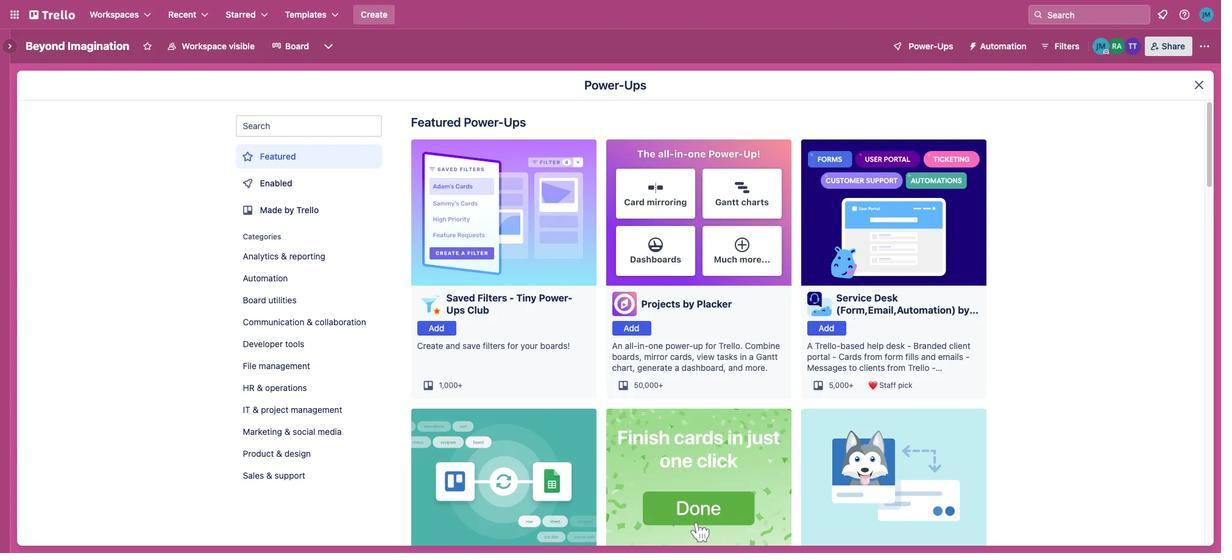 Task type: vqa. For each thing, say whether or not it's contained in the screenshot.
table link
no



Task type: locate. For each thing, give the bounding box(es) containing it.
❤️
[[868, 381, 877, 390]]

1 horizontal spatial add button
[[612, 321, 651, 336]]

club
[[467, 305, 489, 316]]

1 horizontal spatial and
[[728, 363, 743, 373]]

add button up all-
[[612, 321, 651, 336]]

featured for featured power-ups
[[411, 115, 461, 129]]

board left customize views icon
[[285, 41, 309, 51]]

customize views image
[[323, 40, 335, 52]]

save
[[463, 341, 481, 351]]

to
[[849, 363, 857, 373]]

automation inside button
[[980, 41, 1027, 51]]

add button up trello-
[[807, 321, 846, 336]]

tasks
[[717, 352, 738, 362]]

& for sales
[[266, 470, 272, 481]]

a trello-based help desk - branded client portal - cards from form fills and emails - messages to clients from trello - automations
[[807, 341, 971, 384]]

0 horizontal spatial create
[[361, 9, 388, 20]]

1 vertical spatial management
[[291, 405, 342, 415]]

- down branded
[[932, 363, 936, 373]]

create button
[[353, 5, 395, 24]]

made by trello link
[[236, 198, 382, 222]]

and left save
[[446, 341, 460, 351]]

power-
[[909, 41, 937, 51], [584, 78, 624, 92], [464, 115, 504, 129], [539, 293, 573, 303]]

board
[[285, 41, 309, 51], [243, 295, 266, 305]]

all-
[[625, 341, 638, 351]]

& for analytics
[[281, 251, 287, 261]]

add for projects by placker
[[624, 323, 639, 333]]

0 vertical spatial board
[[285, 41, 309, 51]]

0 vertical spatial jeremy miller (jeremymiller198) image
[[1199, 7, 1214, 22]]

in-
[[638, 341, 649, 351]]

more.
[[745, 363, 768, 373]]

0 horizontal spatial add
[[429, 323, 444, 333]]

2 horizontal spatial add
[[819, 323, 834, 333]]

automation up board utilities
[[243, 273, 288, 283]]

1 horizontal spatial for
[[706, 341, 716, 351]]

1 vertical spatial featured
[[260, 151, 296, 161]]

0 vertical spatial trello
[[297, 205, 319, 215]]

sales & support link
[[236, 466, 382, 486]]

dashboard,
[[682, 363, 726, 373]]

2 vertical spatial and
[[728, 363, 743, 373]]

add button for service desk (form,email,automation) by hipporello
[[807, 321, 846, 336]]

1 vertical spatial and
[[921, 352, 936, 362]]

1 horizontal spatial a
[[749, 352, 754, 362]]

& for product
[[276, 449, 282, 459]]

power-ups
[[909, 41, 953, 51], [584, 78, 647, 92]]

0 vertical spatial a
[[749, 352, 754, 362]]

branded
[[914, 341, 947, 351]]

this member is an admin of this board. image
[[1103, 49, 1109, 55]]

in
[[740, 352, 747, 362]]

communication & collaboration
[[243, 317, 366, 327]]

communication & collaboration link
[[236, 313, 382, 332]]

0 vertical spatial create
[[361, 9, 388, 20]]

it
[[243, 405, 250, 415]]

board left utilities
[[243, 295, 266, 305]]

& left 'design'
[[276, 449, 282, 459]]

one
[[648, 341, 663, 351]]

by for made
[[284, 205, 294, 215]]

0 horizontal spatial jeremy miller (jeremymiller198) image
[[1092, 38, 1110, 55]]

1 horizontal spatial create
[[417, 341, 443, 351]]

an
[[612, 341, 623, 351]]

collaboration
[[315, 317, 366, 327]]

management up operations
[[259, 361, 310, 371]]

0 vertical spatial filters
[[1055, 41, 1080, 51]]

analytics & reporting
[[243, 251, 325, 261]]

by left placker
[[683, 299, 694, 310]]

automation left "filters" button
[[980, 41, 1027, 51]]

0 horizontal spatial +
[[458, 381, 463, 390]]

2 horizontal spatial +
[[849, 381, 854, 390]]

create for create and save filters for your boards!
[[417, 341, 443, 351]]

help
[[867, 341, 884, 351]]

1 horizontal spatial filters
[[1055, 41, 1080, 51]]

featured link
[[236, 144, 382, 169]]

1 horizontal spatial board
[[285, 41, 309, 51]]

trello down enabled link
[[297, 205, 319, 215]]

3 add button from the left
[[807, 321, 846, 336]]

it & project management link
[[236, 400, 382, 420]]

trello down fills
[[908, 363, 930, 373]]

view
[[697, 352, 715, 362]]

add button down saved
[[417, 321, 456, 336]]

- up fills
[[907, 341, 911, 351]]

0 vertical spatial power-ups
[[909, 41, 953, 51]]

2 for from the left
[[706, 341, 716, 351]]

& right sales
[[266, 470, 272, 481]]

filters up club
[[478, 293, 507, 303]]

from up "clients"
[[864, 352, 882, 362]]

board utilities
[[243, 295, 297, 305]]

featured for featured
[[260, 151, 296, 161]]

power- inside saved filters - tiny power- ups club
[[539, 293, 573, 303]]

0 vertical spatial from
[[864, 352, 882, 362]]

media
[[318, 427, 342, 437]]

0 horizontal spatial for
[[507, 341, 518, 351]]

1 add button from the left
[[417, 321, 456, 336]]

50,000 +
[[634, 381, 663, 390]]

board inside the board utilities link
[[243, 295, 266, 305]]

1 horizontal spatial trello
[[908, 363, 930, 373]]

1 vertical spatial create
[[417, 341, 443, 351]]

- down trello-
[[832, 352, 836, 362]]

- down client
[[966, 352, 970, 362]]

1 horizontal spatial from
[[887, 363, 906, 373]]

- left tiny
[[510, 293, 514, 303]]

share button
[[1145, 37, 1193, 56]]

add up trello-
[[819, 323, 834, 333]]

2 horizontal spatial by
[[958, 305, 970, 316]]

workspace visible button
[[160, 37, 262, 56]]

+ down to
[[849, 381, 854, 390]]

by right "made"
[[284, 205, 294, 215]]

0 horizontal spatial from
[[864, 352, 882, 362]]

cards,
[[670, 352, 694, 362]]

1 vertical spatial filters
[[478, 293, 507, 303]]

your
[[521, 341, 538, 351]]

trello-
[[815, 341, 841, 351]]

& down the board utilities link in the left bottom of the page
[[307, 317, 313, 327]]

0 vertical spatial automation
[[980, 41, 1027, 51]]

& right it
[[253, 405, 259, 415]]

management
[[259, 361, 310, 371], [291, 405, 342, 415]]

ruby anderson (rubyanderson7) image
[[1108, 38, 1125, 55]]

product & design link
[[236, 444, 382, 464]]

0 vertical spatial management
[[259, 361, 310, 371]]

& right hr
[[257, 383, 263, 393]]

2 horizontal spatial and
[[921, 352, 936, 362]]

3 add from the left
[[819, 323, 834, 333]]

add up all-
[[624, 323, 639, 333]]

for left your on the left of page
[[507, 341, 518, 351]]

filters left this member is an admin of this board. icon
[[1055, 41, 1080, 51]]

messages
[[807, 363, 847, 373]]

and down in
[[728, 363, 743, 373]]

filters inside saved filters - tiny power- ups club
[[478, 293, 507, 303]]

a down cards,
[[675, 363, 679, 373]]

& for communication
[[307, 317, 313, 327]]

1 vertical spatial board
[[243, 295, 266, 305]]

add up the "1,000"
[[429, 323, 444, 333]]

0 horizontal spatial by
[[284, 205, 294, 215]]

power- inside button
[[909, 41, 937, 51]]

a
[[807, 341, 813, 351]]

board for board utilities
[[243, 295, 266, 305]]

hipporello
[[836, 317, 885, 328]]

1 horizontal spatial +
[[659, 381, 663, 390]]

and
[[446, 341, 460, 351], [921, 352, 936, 362], [728, 363, 743, 373]]

management down hr & operations link
[[291, 405, 342, 415]]

& right the analytics
[[281, 251, 287, 261]]

board for board
[[285, 41, 309, 51]]

1 vertical spatial a
[[675, 363, 679, 373]]

from down form at the right of page
[[887, 363, 906, 373]]

1 horizontal spatial by
[[683, 299, 694, 310]]

saved
[[446, 293, 475, 303]]

0 horizontal spatial and
[[446, 341, 460, 351]]

0 vertical spatial featured
[[411, 115, 461, 129]]

jeremy miller (jeremymiller198) image left terry turtle (terryturtle) image
[[1092, 38, 1110, 55]]

starred
[[226, 9, 256, 20]]

automations
[[807, 374, 857, 384]]

0 horizontal spatial add button
[[417, 321, 456, 336]]

add button
[[417, 321, 456, 336], [612, 321, 651, 336], [807, 321, 846, 336]]

recent
[[168, 9, 196, 20]]

for
[[507, 341, 518, 351], [706, 341, 716, 351]]

1 horizontal spatial automation
[[980, 41, 1027, 51]]

& left social
[[284, 427, 290, 437]]

product
[[243, 449, 274, 459]]

terry turtle (terryturtle) image
[[1124, 38, 1141, 55]]

+ down generate
[[659, 381, 663, 390]]

combine
[[745, 341, 780, 351]]

by inside service desk (form,email,automation) by hipporello
[[958, 305, 970, 316]]

2 add from the left
[[624, 323, 639, 333]]

1 horizontal spatial featured
[[411, 115, 461, 129]]

star or unstar board image
[[143, 41, 153, 51]]

0 horizontal spatial filters
[[478, 293, 507, 303]]

1 horizontal spatial jeremy miller (jeremymiller198) image
[[1199, 7, 1214, 22]]

a
[[749, 352, 754, 362], [675, 363, 679, 373]]

jeremy miller (jeremymiller198) image
[[1199, 7, 1214, 22], [1092, 38, 1110, 55]]

+ down save
[[458, 381, 463, 390]]

starred button
[[218, 5, 275, 24]]

by up client
[[958, 305, 970, 316]]

1 vertical spatial automation
[[243, 273, 288, 283]]

board inside board link
[[285, 41, 309, 51]]

1,000 +
[[439, 381, 463, 390]]

0 horizontal spatial board
[[243, 295, 266, 305]]

for inside the an all-in-one power-up for trello. combine boards, mirror cards, view tasks in a gantt chart, generate a dashboard, and more.
[[706, 341, 716, 351]]

for up view
[[706, 341, 716, 351]]

ups
[[937, 41, 953, 51], [624, 78, 647, 92], [504, 115, 526, 129], [446, 305, 465, 316]]

filters button
[[1036, 37, 1083, 56]]

0 horizontal spatial trello
[[297, 205, 319, 215]]

1 add from the left
[[429, 323, 444, 333]]

1 vertical spatial power-ups
[[584, 78, 647, 92]]

2 horizontal spatial add button
[[807, 321, 846, 336]]

marketing
[[243, 427, 282, 437]]

1 vertical spatial trello
[[908, 363, 930, 373]]

1 horizontal spatial power-ups
[[909, 41, 953, 51]]

0 horizontal spatial a
[[675, 363, 679, 373]]

0 vertical spatial and
[[446, 341, 460, 351]]

create
[[361, 9, 388, 20], [417, 341, 443, 351]]

fills
[[905, 352, 919, 362]]

trello.
[[719, 341, 743, 351]]

file management link
[[236, 356, 382, 376]]

beyond
[[26, 40, 65, 52]]

1 + from the left
[[458, 381, 463, 390]]

Search field
[[1043, 5, 1150, 24]]

automation
[[980, 41, 1027, 51], [243, 273, 288, 283]]

a right in
[[749, 352, 754, 362]]

1 vertical spatial from
[[887, 363, 906, 373]]

marketing & social media link
[[236, 422, 382, 442]]

featured
[[411, 115, 461, 129], [260, 151, 296, 161]]

create inside button
[[361, 9, 388, 20]]

service
[[836, 293, 872, 303]]

& for marketing
[[284, 427, 290, 437]]

jeremy miller (jeremymiller198) image right open information menu "image"
[[1199, 7, 1214, 22]]

1 vertical spatial jeremy miller (jeremymiller198) image
[[1092, 38, 1110, 55]]

and down branded
[[921, 352, 936, 362]]

& for it
[[253, 405, 259, 415]]

(form,email,automation)
[[836, 305, 956, 316]]

add
[[429, 323, 444, 333], [624, 323, 639, 333], [819, 323, 834, 333]]

1 horizontal spatial add
[[624, 323, 639, 333]]

2 + from the left
[[659, 381, 663, 390]]

made by trello
[[260, 205, 319, 215]]

2 add button from the left
[[612, 321, 651, 336]]

+ for saved filters - tiny power- ups club
[[458, 381, 463, 390]]

0 horizontal spatial featured
[[260, 151, 296, 161]]



Task type: describe. For each thing, give the bounding box(es) containing it.
ups inside button
[[937, 41, 953, 51]]

primary element
[[0, 0, 1221, 29]]

automation button
[[963, 37, 1034, 56]]

3 + from the left
[[849, 381, 854, 390]]

service desk (form,email,automation) by hipporello
[[836, 293, 970, 328]]

form
[[885, 352, 903, 362]]

placker
[[697, 299, 732, 310]]

filters inside button
[[1055, 41, 1080, 51]]

marketing & social media
[[243, 427, 342, 437]]

board utilities link
[[236, 291, 382, 310]]

0 horizontal spatial power-ups
[[584, 78, 647, 92]]

1,000
[[439, 381, 458, 390]]

create for create
[[361, 9, 388, 20]]

recent button
[[161, 5, 216, 24]]

reporting
[[289, 251, 325, 261]]

add for service desk (form,email,automation) by hipporello
[[819, 323, 834, 333]]

gantt
[[756, 352, 778, 362]]

staff
[[879, 381, 896, 390]]

workspaces
[[90, 9, 139, 20]]

analytics & reporting link
[[236, 247, 382, 266]]

Search text field
[[236, 115, 382, 137]]

sales & support
[[243, 470, 305, 481]]

utilities
[[268, 295, 297, 305]]

projects by placker
[[641, 299, 732, 310]]

❤️ staff pick
[[868, 381, 913, 390]]

0 notifications image
[[1155, 7, 1170, 22]]

share
[[1162, 41, 1185, 51]]

generate
[[637, 363, 672, 373]]

project
[[261, 405, 289, 415]]

by for projects
[[683, 299, 694, 310]]

power-ups inside button
[[909, 41, 953, 51]]

portal
[[807, 352, 830, 362]]

add button for saved filters - tiny power- ups club
[[417, 321, 456, 336]]

ups inside saved filters - tiny power- ups club
[[446, 305, 465, 316]]

and inside the an all-in-one power-up for trello. combine boards, mirror cards, view tasks in a gantt chart, generate a dashboard, and more.
[[728, 363, 743, 373]]

projects
[[641, 299, 681, 310]]

desk
[[886, 341, 905, 351]]

& for hr
[[257, 383, 263, 393]]

communication
[[243, 317, 304, 327]]

an all-in-one power-up for trello. combine boards, mirror cards, view tasks in a gantt chart, generate a dashboard, and more.
[[612, 341, 780, 373]]

5,000
[[829, 381, 849, 390]]

1 for from the left
[[507, 341, 518, 351]]

- inside saved filters - tiny power- ups club
[[510, 293, 514, 303]]

file
[[243, 361, 257, 371]]

add button for projects by placker
[[612, 321, 651, 336]]

add for saved filters - tiny power- ups club
[[429, 323, 444, 333]]

workspaces button
[[82, 5, 158, 24]]

trello inside a trello-based help desk - branded client portal - cards from form fills and emails - messages to clients from trello - automations
[[908, 363, 930, 373]]

enabled
[[260, 178, 292, 188]]

product & design
[[243, 449, 311, 459]]

analytics
[[243, 251, 279, 261]]

design
[[285, 449, 311, 459]]

hr & operations link
[[236, 378, 382, 398]]

and inside a trello-based help desk - branded client portal - cards from form fills and emails - messages to clients from trello - automations
[[921, 352, 936, 362]]

developer
[[243, 339, 283, 349]]

up
[[693, 341, 703, 351]]

hr & operations
[[243, 383, 307, 393]]

cards
[[839, 352, 862, 362]]

hr
[[243, 383, 255, 393]]

boards!
[[540, 341, 570, 351]]

file management
[[243, 361, 310, 371]]

clients
[[859, 363, 885, 373]]

chart,
[[612, 363, 635, 373]]

5,000 +
[[829, 381, 854, 390]]

0 horizontal spatial automation
[[243, 273, 288, 283]]

power-
[[665, 341, 693, 351]]

enabled link
[[236, 171, 382, 196]]

Board name text field
[[20, 37, 136, 56]]

tiny
[[516, 293, 537, 303]]

show menu image
[[1199, 40, 1211, 52]]

power-ups button
[[884, 37, 961, 56]]

sm image
[[963, 37, 980, 54]]

desk
[[874, 293, 898, 303]]

social
[[293, 427, 315, 437]]

search image
[[1034, 10, 1043, 20]]

workspace
[[182, 41, 227, 51]]

saved filters - tiny power- ups club
[[446, 293, 573, 316]]

categories
[[243, 232, 281, 241]]

developer tools
[[243, 339, 304, 349]]

workspace visible
[[182, 41, 255, 51]]

templates
[[285, 9, 327, 20]]

open information menu image
[[1179, 9, 1191, 21]]

mirror
[[644, 352, 668, 362]]

based
[[841, 341, 865, 351]]

imagination
[[68, 40, 129, 52]]

made
[[260, 205, 282, 215]]

visible
[[229, 41, 255, 51]]

back to home image
[[29, 5, 75, 24]]

client
[[949, 341, 971, 351]]

support
[[275, 470, 305, 481]]

operations
[[265, 383, 307, 393]]

+ for projects by placker
[[659, 381, 663, 390]]

emails
[[938, 352, 963, 362]]



